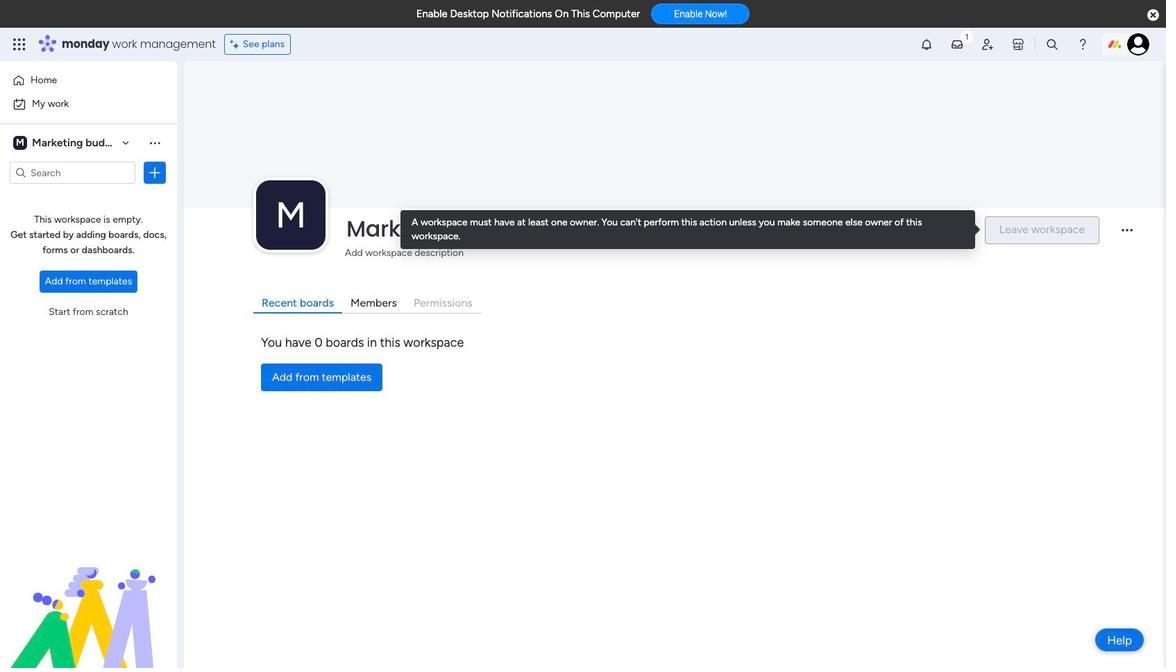 Task type: vqa. For each thing, say whether or not it's contained in the screenshot.
Workspace options image
yes



Task type: describe. For each thing, give the bounding box(es) containing it.
monday marketplace image
[[1012, 37, 1025, 51]]

Search in workspace field
[[29, 165, 116, 181]]

help image
[[1076, 37, 1090, 51]]

lottie animation element
[[0, 528, 177, 669]]

workspace selection element
[[13, 135, 122, 151]]

see plans image
[[230, 37, 243, 52]]

1 image
[[961, 28, 973, 44]]

lottie animation image
[[0, 528, 177, 669]]

search everything image
[[1046, 37, 1059, 51]]

select product image
[[12, 37, 26, 51]]



Task type: locate. For each thing, give the bounding box(es) containing it.
0 horizontal spatial workspace image
[[13, 135, 27, 151]]

v2 ellipsis image
[[1122, 229, 1133, 241]]

options image
[[148, 166, 162, 180]]

1 option from the top
[[8, 69, 169, 92]]

1 vertical spatial workspace image
[[256, 180, 326, 250]]

workspace options image
[[148, 136, 162, 150]]

None field
[[343, 214, 973, 244]]

0 vertical spatial option
[[8, 69, 169, 92]]

0 vertical spatial workspace image
[[13, 135, 27, 151]]

option
[[8, 69, 169, 92], [8, 93, 169, 115]]

invite members image
[[981, 37, 995, 51]]

notifications image
[[920, 37, 934, 51]]

dapulse close image
[[1148, 8, 1159, 22]]

1 horizontal spatial workspace image
[[256, 180, 326, 250]]

update feed image
[[950, 37, 964, 51]]

workspace image
[[13, 135, 27, 151], [256, 180, 326, 250]]

2 option from the top
[[8, 93, 169, 115]]

kendall parks image
[[1128, 33, 1150, 56]]

1 vertical spatial option
[[8, 93, 169, 115]]



